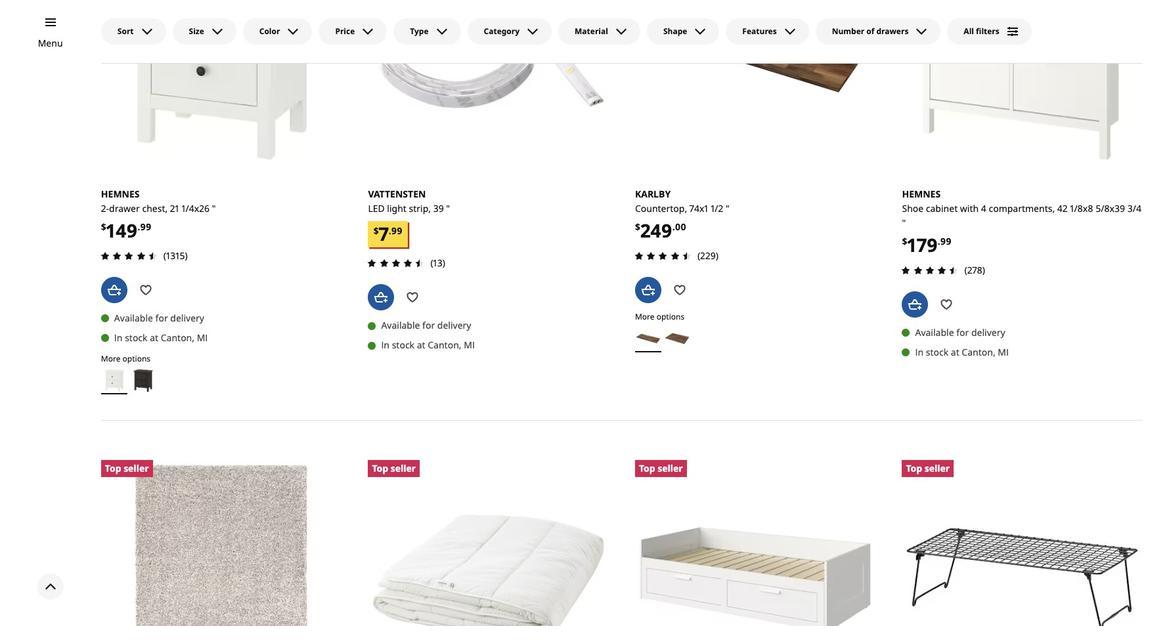 Task type: locate. For each thing, give the bounding box(es) containing it.
more options
[[635, 311, 685, 323], [101, 354, 151, 365]]

hemnes up the shoe
[[903, 188, 941, 200]]

hemnes for 179
[[903, 188, 941, 200]]

1 horizontal spatial available
[[381, 319, 420, 332]]

category
[[484, 26, 520, 37]]

1 horizontal spatial 99
[[392, 225, 403, 237]]

canton, for 149
[[161, 332, 195, 344]]

4 top seller from the left
[[907, 463, 950, 475]]

0 horizontal spatial stock
[[125, 332, 148, 344]]

chest,
[[142, 202, 168, 215]]

number of drawers button
[[816, 18, 941, 45]]

color button
[[243, 18, 312, 45]]

$ down countertop,
[[635, 221, 641, 234]]

hemnes
[[101, 188, 140, 200], [903, 188, 941, 200]]

2 horizontal spatial mi
[[998, 346, 1009, 359]]

1/8x8
[[1071, 202, 1094, 215]]

category button
[[468, 18, 552, 45]]

" right 1/2
[[726, 202, 730, 215]]

menu button
[[38, 36, 63, 51]]

available for 179
[[916, 327, 955, 339]]

available down "review: 4.7 out of 5 stars. total reviews: 278" image
[[916, 327, 955, 339]]

179
[[908, 232, 938, 257]]

0 horizontal spatial mi
[[197, 332, 208, 344]]

2 top seller from the left
[[372, 463, 416, 475]]

for down (1315)
[[155, 312, 168, 325]]

2 horizontal spatial available for delivery
[[916, 327, 1006, 339]]

for
[[155, 312, 168, 325], [423, 319, 435, 332], [957, 327, 970, 339]]

top seller
[[105, 463, 149, 475], [372, 463, 416, 475], [639, 463, 683, 475], [907, 463, 950, 475]]

features button
[[726, 18, 809, 45]]

. down countertop,
[[673, 221, 675, 234]]

delivery for 179
[[972, 327, 1006, 339]]

karlby
[[635, 188, 671, 200]]

available for delivery down (1315)
[[114, 312, 204, 325]]

" inside vattensten led light strip, 39 "
[[446, 202, 450, 215]]

options
[[657, 311, 685, 323], [123, 354, 151, 365]]

99 down chest,
[[140, 221, 151, 234]]

99 right 7
[[392, 225, 403, 237]]

$
[[101, 221, 106, 234], [635, 221, 641, 234], [374, 225, 379, 237], [903, 235, 908, 248]]

available down review: 4.7 out of 5 stars. total reviews: 13 image
[[381, 319, 420, 332]]

2 horizontal spatial available
[[916, 327, 955, 339]]

. down light
[[389, 225, 392, 237]]

1 horizontal spatial more options
[[635, 311, 685, 323]]

stock for 179
[[926, 346, 949, 359]]

2 horizontal spatial at
[[951, 346, 960, 359]]

in stock at canton, mi
[[114, 332, 208, 344], [381, 339, 475, 352], [916, 346, 1009, 359]]

2 horizontal spatial in
[[916, 346, 924, 359]]

1 horizontal spatial available for delivery
[[381, 319, 472, 332]]

" right 39
[[446, 202, 450, 215]]

.
[[138, 221, 140, 234], [673, 221, 675, 234], [389, 225, 392, 237], [938, 235, 941, 248]]

review: 4.7 out of 5 stars. total reviews: 278 image
[[899, 263, 962, 279]]

0 horizontal spatial delivery
[[170, 312, 204, 325]]

in for 179
[[916, 346, 924, 359]]

2 horizontal spatial canton,
[[962, 346, 996, 359]]

1/2
[[711, 202, 724, 215]]

99 right 179
[[941, 235, 952, 248]]

2 hemnes from the left
[[903, 188, 941, 200]]

42
[[1058, 202, 1068, 215]]

0 horizontal spatial at
[[150, 332, 158, 344]]

price button
[[319, 18, 387, 45]]

$ inside $ 7 . 99
[[374, 225, 379, 237]]

$ down the shoe
[[903, 235, 908, 248]]

3 top seller from the left
[[639, 463, 683, 475]]

number of drawers
[[832, 26, 909, 37]]

0 horizontal spatial available for delivery
[[114, 312, 204, 325]]

1 hemnes from the left
[[101, 188, 140, 200]]

available for delivery for 179
[[916, 327, 1006, 339]]

" inside karlby countertop, 74x1 1/2 " $ 249 . 00
[[726, 202, 730, 215]]

seller
[[124, 463, 149, 475], [391, 463, 416, 475], [658, 463, 683, 475], [925, 463, 950, 475]]

at for 149
[[150, 332, 158, 344]]

2 horizontal spatial delivery
[[972, 327, 1006, 339]]

0 vertical spatial options
[[657, 311, 685, 323]]

delivery down (278)
[[972, 327, 1006, 339]]

all filters
[[964, 26, 1000, 37]]

4
[[982, 202, 987, 215]]

canton,
[[161, 332, 195, 344], [428, 339, 462, 352], [962, 346, 996, 359]]

3 seller from the left
[[658, 463, 683, 475]]

1 horizontal spatial more
[[635, 311, 655, 323]]

$ down led
[[374, 225, 379, 237]]

vattensten
[[368, 188, 426, 200]]

review: 4.5 out of 5 stars. total reviews: 1315 image
[[97, 248, 161, 264]]

0 horizontal spatial in stock at canton, mi
[[114, 332, 208, 344]]

39
[[434, 202, 444, 215]]

" right "1/4x26"
[[212, 202, 216, 215]]

mi for 179
[[998, 346, 1009, 359]]

$ 7 . 99
[[374, 222, 403, 247]]

karlby countertop, 74x1 1/2 " $ 249 . 00
[[635, 188, 730, 243]]

menu
[[38, 37, 63, 49]]

2 horizontal spatial for
[[957, 327, 970, 339]]

0 horizontal spatial hemnes
[[101, 188, 140, 200]]

1 vertical spatial more
[[101, 354, 121, 365]]

available
[[114, 312, 153, 325], [381, 319, 420, 332], [916, 327, 955, 339]]

99 inside hemnes shoe cabinet with 4 compartments, 42 1/8x8 5/8x39 3/4 " $ 179 . 99
[[941, 235, 952, 248]]

available for delivery
[[114, 312, 204, 325], [381, 319, 472, 332], [916, 327, 1006, 339]]

99 inside 'hemnes 2-drawer chest, 21 1/4x26 " $ 149 . 99'
[[140, 221, 151, 234]]

$ inside hemnes shoe cabinet with 4 compartments, 42 1/8x8 5/8x39 3/4 " $ 179 . 99
[[903, 235, 908, 248]]

7
[[379, 222, 389, 247]]

99 inside $ 7 . 99
[[392, 225, 403, 237]]

led
[[368, 202, 385, 215]]

available down review: 4.5 out of 5 stars. total reviews: 1315 image
[[114, 312, 153, 325]]

review: 4.3 out of 5 stars. total reviews: 229 image
[[632, 248, 695, 264]]

0 horizontal spatial in
[[114, 332, 123, 344]]

mi
[[197, 332, 208, 344], [464, 339, 475, 352], [998, 346, 1009, 359]]

0 horizontal spatial canton,
[[161, 332, 195, 344]]

2 horizontal spatial stock
[[926, 346, 949, 359]]

$ down "2-"
[[101, 221, 106, 234]]

delivery down (13)
[[438, 319, 472, 332]]

for down (278)
[[957, 327, 970, 339]]

hemnes inside hemnes shoe cabinet with 4 compartments, 42 1/8x8 5/8x39 3/4 " $ 179 . 99
[[903, 188, 941, 200]]

1 horizontal spatial hemnes
[[903, 188, 941, 200]]

for for 149
[[155, 312, 168, 325]]

hemnes up drawer
[[101, 188, 140, 200]]

material button
[[559, 18, 641, 45]]

4 seller from the left
[[925, 463, 950, 475]]

in
[[114, 332, 123, 344], [381, 339, 390, 352], [916, 346, 924, 359]]

hemnes inside 'hemnes 2-drawer chest, 21 1/4x26 " $ 149 . 99'
[[101, 188, 140, 200]]

vattensten led light strip, 39 "
[[368, 188, 450, 215]]

2 top from the left
[[372, 463, 388, 475]]

delivery down (1315)
[[170, 312, 204, 325]]

2 horizontal spatial in stock at canton, mi
[[916, 346, 1009, 359]]

0 horizontal spatial available
[[114, 312, 153, 325]]

0 horizontal spatial 99
[[140, 221, 151, 234]]

0 horizontal spatial for
[[155, 312, 168, 325]]

0 vertical spatial more options
[[635, 311, 685, 323]]

"
[[212, 202, 216, 215], [726, 202, 730, 215], [446, 202, 450, 215], [903, 217, 906, 229]]

review: 4.7 out of 5 stars. total reviews: 13 image
[[364, 256, 428, 272]]

available for delivery down (13)
[[381, 319, 472, 332]]

more
[[635, 311, 655, 323], [101, 354, 121, 365]]

. up "review: 4.7 out of 5 stars. total reviews: 278" image
[[938, 235, 941, 248]]

stock
[[125, 332, 148, 344], [392, 339, 415, 352], [926, 346, 949, 359]]

available for delivery for 149
[[114, 312, 204, 325]]

1 horizontal spatial canton,
[[428, 339, 462, 352]]

for down (13)
[[423, 319, 435, 332]]

top
[[105, 463, 121, 475], [372, 463, 388, 475], [639, 463, 656, 475], [907, 463, 923, 475]]

light
[[387, 202, 407, 215]]

1 horizontal spatial in
[[381, 339, 390, 352]]

0 horizontal spatial options
[[123, 354, 151, 365]]

1 horizontal spatial for
[[423, 319, 435, 332]]

1 horizontal spatial in stock at canton, mi
[[381, 339, 475, 352]]

delivery
[[170, 312, 204, 325], [438, 319, 472, 332], [972, 327, 1006, 339]]

shape
[[664, 26, 688, 37]]

hemnes 2-drawer chest, 21 1/4x26 " $ 149 . 99
[[101, 188, 216, 243]]

2 seller from the left
[[391, 463, 416, 475]]

1 vertical spatial more options
[[101, 354, 151, 365]]

0 horizontal spatial more options
[[101, 354, 151, 365]]

. inside 'hemnes 2-drawer chest, 21 1/4x26 " $ 149 . 99'
[[138, 221, 140, 234]]

1 horizontal spatial at
[[417, 339, 426, 352]]

2 horizontal spatial 99
[[941, 235, 952, 248]]

. down drawer
[[138, 221, 140, 234]]

available for delivery down (278)
[[916, 327, 1006, 339]]

at
[[150, 332, 158, 344], [417, 339, 426, 352], [951, 346, 960, 359]]

" down the shoe
[[903, 217, 906, 229]]

(1315)
[[164, 250, 188, 262]]

hemnes for 149
[[101, 188, 140, 200]]

99
[[140, 221, 151, 234], [392, 225, 403, 237], [941, 235, 952, 248]]



Task type: vqa. For each thing, say whether or not it's contained in the screenshot.
leftmost "stock"
yes



Task type: describe. For each thing, give the bounding box(es) containing it.
delivery for 149
[[170, 312, 204, 325]]

5/8x39
[[1096, 202, 1126, 215]]

canton, for 179
[[962, 346, 996, 359]]

in stock at canton, mi for 179
[[916, 346, 1009, 359]]

available for 149
[[114, 312, 153, 325]]

shoe
[[903, 202, 924, 215]]

sort
[[118, 26, 134, 37]]

type
[[410, 26, 429, 37]]

1 top from the left
[[105, 463, 121, 475]]

. inside karlby countertop, 74x1 1/2 " $ 249 . 00
[[673, 221, 675, 234]]

number
[[832, 26, 865, 37]]

1/4x26
[[182, 202, 210, 215]]

for for 179
[[957, 327, 970, 339]]

0 vertical spatial more
[[635, 311, 655, 323]]

color
[[259, 26, 280, 37]]

$ inside karlby countertop, 74x1 1/2 " $ 249 . 00
[[635, 221, 641, 234]]

1 horizontal spatial stock
[[392, 339, 415, 352]]

of
[[867, 26, 875, 37]]

material
[[575, 26, 609, 37]]

3/4
[[1128, 202, 1142, 215]]

" inside 'hemnes 2-drawer chest, 21 1/4x26 " $ 149 . 99'
[[212, 202, 216, 215]]

2-
[[101, 202, 109, 215]]

$ inside 'hemnes 2-drawer chest, 21 1/4x26 " $ 149 . 99'
[[101, 221, 106, 234]]

sort button
[[101, 18, 166, 45]]

1 vertical spatial options
[[123, 354, 151, 365]]

21
[[170, 202, 179, 215]]

00
[[675, 221, 687, 234]]

74x1
[[690, 202, 709, 215]]

size button
[[173, 18, 236, 45]]

(13)
[[431, 257, 446, 270]]

249
[[641, 218, 673, 243]]

1 top seller from the left
[[105, 463, 149, 475]]

at for 179
[[951, 346, 960, 359]]

all
[[964, 26, 975, 37]]

cabinet
[[926, 202, 958, 215]]

. inside hemnes shoe cabinet with 4 compartments, 42 1/8x8 5/8x39 3/4 " $ 179 . 99
[[938, 235, 941, 248]]

in stock at canton, mi for 149
[[114, 332, 208, 344]]

(278)
[[965, 264, 986, 277]]

countertop,
[[635, 202, 688, 215]]

type button
[[394, 18, 461, 45]]

" inside hemnes shoe cabinet with 4 compartments, 42 1/8x8 5/8x39 3/4 " $ 179 . 99
[[903, 217, 906, 229]]

drawer
[[109, 202, 140, 215]]

1 seller from the left
[[124, 463, 149, 475]]

1 horizontal spatial options
[[657, 311, 685, 323]]

shape button
[[647, 18, 720, 45]]

(229)
[[698, 250, 719, 262]]

. inside $ 7 . 99
[[389, 225, 392, 237]]

price
[[335, 26, 355, 37]]

1 horizontal spatial delivery
[[438, 319, 472, 332]]

149
[[106, 218, 138, 243]]

1 horizontal spatial mi
[[464, 339, 475, 352]]

size
[[189, 26, 204, 37]]

drawers
[[877, 26, 909, 37]]

in for 149
[[114, 332, 123, 344]]

3 top from the left
[[639, 463, 656, 475]]

filters
[[977, 26, 1000, 37]]

0 horizontal spatial more
[[101, 354, 121, 365]]

mi for 149
[[197, 332, 208, 344]]

4 top from the left
[[907, 463, 923, 475]]

hemnes shoe cabinet with 4 compartments, 42 1/8x8 5/8x39 3/4 " $ 179 . 99
[[903, 188, 1142, 257]]

compartments,
[[989, 202, 1056, 215]]

with
[[961, 202, 979, 215]]

strip,
[[409, 202, 431, 215]]

stock for 149
[[125, 332, 148, 344]]

all filters button
[[948, 18, 1032, 45]]

features
[[743, 26, 777, 37]]



